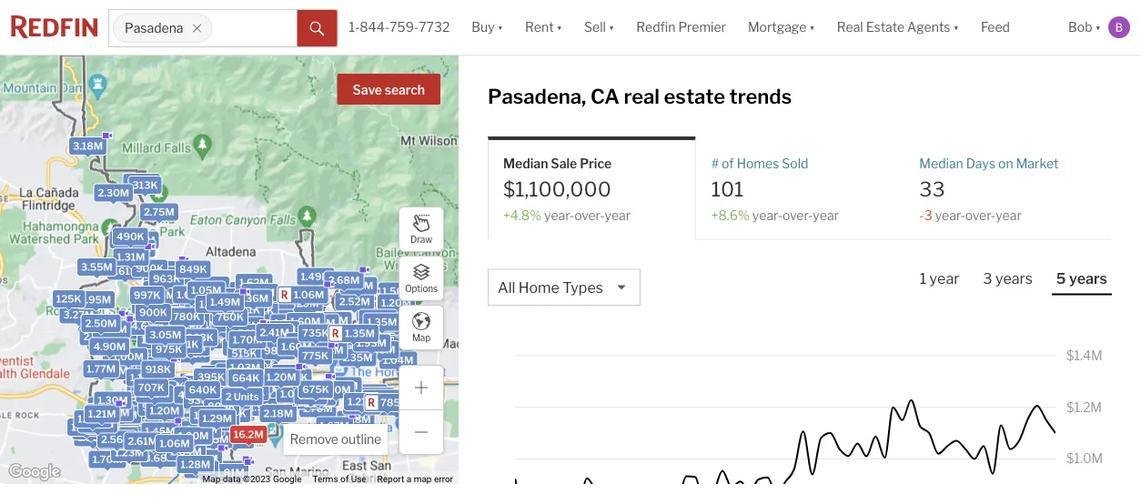 Task type: vqa. For each thing, say whether or not it's contained in the screenshot.
The Will
no



Task type: locate. For each thing, give the bounding box(es) containing it.
1 vertical spatial 2.18m
[[263, 408, 293, 419]]

12.5m
[[240, 379, 269, 391]]

0 vertical spatial 1.95m
[[81, 294, 111, 306]]

1 vertical spatial 3.68m
[[144, 453, 176, 464]]

0 horizontal spatial 1.37m
[[275, 317, 304, 329]]

6 ▾ from the left
[[1096, 19, 1102, 35]]

1.35m
[[209, 289, 239, 301], [367, 316, 397, 328], [345, 328, 375, 339], [343, 352, 373, 364]]

2 units
[[299, 328, 332, 340], [214, 363, 248, 375], [147, 381, 181, 393], [299, 381, 332, 393], [201, 383, 234, 394], [185, 387, 218, 398], [187, 389, 221, 401], [225, 391, 259, 403], [186, 392, 220, 404], [217, 407, 251, 419], [175, 417, 209, 429]]

0 horizontal spatial 865k
[[179, 348, 206, 360]]

3 ▾ from the left
[[609, 19, 615, 35]]

704k
[[281, 372, 308, 384]]

over- down the sold
[[783, 208, 813, 223]]

0 vertical spatial 675k
[[176, 324, 203, 336]]

1.60m down the 1.08m
[[290, 316, 321, 328]]

1.53m down the 2.20m
[[189, 317, 219, 329]]

3.18m
[[73, 140, 103, 152], [341, 414, 371, 426]]

1 vertical spatial 2.04m
[[170, 446, 202, 458]]

pasadena, ca real estate trends
[[488, 84, 792, 109]]

1 over- from the left
[[575, 208, 605, 223]]

2.04m
[[283, 344, 315, 356], [170, 446, 202, 458]]

1 vertical spatial 3.18m
[[341, 414, 371, 426]]

844-
[[360, 19, 390, 35]]

610k
[[295, 383, 321, 395]]

1.70m
[[233, 334, 263, 346], [195, 400, 224, 412], [303, 403, 333, 415], [93, 454, 122, 465]]

1 vertical spatial 1.50m
[[78, 413, 108, 425]]

1 horizontal spatial 1.01m
[[206, 291, 235, 303]]

1 years from the left
[[996, 270, 1033, 288]]

2.00m
[[293, 341, 325, 353]]

2.50m
[[85, 318, 117, 330], [188, 379, 220, 391], [141, 384, 173, 396]]

1 vertical spatial 950k
[[298, 381, 326, 393]]

agents
[[908, 19, 951, 35]]

1.01m up 1.13m
[[206, 291, 235, 303]]

0 vertical spatial 1.55m
[[191, 323, 221, 335]]

0 horizontal spatial year-
[[544, 208, 575, 223]]

1.20m up 1.09m
[[266, 372, 296, 383]]

1.50m down 1.74m
[[78, 413, 108, 425]]

year- right +8.6%
[[753, 208, 783, 223]]

925k down 1.13m
[[197, 328, 224, 340]]

pasadena
[[125, 20, 183, 36]]

1.77m down the 811k
[[237, 318, 266, 330]]

875k
[[188, 395, 215, 407]]

median inside median days on market 33 -3 year-over-year
[[920, 156, 964, 171]]

0 horizontal spatial 1.49m
[[210, 296, 240, 308]]

mortgage
[[748, 19, 807, 35]]

1.38m down 1.83m
[[71, 421, 101, 433]]

1.15m up 2.19m
[[383, 318, 411, 330]]

2 horizontal spatial over-
[[966, 208, 996, 223]]

1.06m down 945k at bottom left
[[160, 438, 190, 450]]

1 horizontal spatial year-
[[753, 208, 783, 223]]

▾ for sell ▾
[[609, 19, 615, 35]]

0 vertical spatial 1.16m
[[263, 295, 291, 307]]

1
[[920, 270, 927, 288]]

1 horizontal spatial 1.49m
[[301, 271, 331, 283]]

redfin premier button
[[626, 0, 737, 55]]

1 horizontal spatial median
[[920, 156, 964, 171]]

2 vertical spatial 900k
[[181, 421, 209, 433]]

2.55m down the 625k
[[204, 417, 236, 429]]

0 vertical spatial 963k
[[153, 273, 180, 285]]

2 horizontal spatial 2.50m
[[188, 379, 220, 391]]

1.49m
[[301, 271, 331, 283], [210, 296, 240, 308]]

925k
[[223, 319, 250, 330], [197, 328, 224, 340], [357, 345, 384, 357], [219, 395, 247, 406]]

1.39m down 1.13m
[[209, 322, 239, 334]]

1.53m down 2.78m
[[131, 379, 160, 391]]

1.30m down 1.48m
[[363, 313, 393, 325]]

1 horizontal spatial 2.50m
[[141, 384, 173, 396]]

910k down 2.25m
[[142, 402, 168, 413]]

2 over- from the left
[[783, 208, 813, 223]]

3.68m
[[381, 401, 413, 413], [144, 453, 176, 464]]

1 horizontal spatial 1.77m
[[237, 318, 266, 330]]

1.95m right 2.41m
[[290, 336, 320, 348]]

3 year- from the left
[[936, 208, 966, 223]]

1.32m left 2.19m
[[339, 340, 368, 352]]

1.83m
[[89, 407, 119, 419]]

1 year- from the left
[[544, 208, 575, 223]]

1.77m
[[237, 318, 266, 330], [87, 363, 116, 375]]

median inside median sale price $1,100,000 +4.8% year-over-year
[[503, 156, 548, 171]]

median for $1,100,000
[[503, 156, 548, 171]]

year- right -
[[936, 208, 966, 223]]

1.47m up 790k
[[232, 324, 262, 336]]

3
[[925, 208, 933, 223], [983, 270, 993, 288], [204, 369, 211, 380], [137, 383, 143, 394]]

1 horizontal spatial 1.53m
[[189, 317, 219, 329]]

1.53m
[[189, 317, 219, 329], [131, 379, 160, 391]]

1.40m
[[203, 317, 233, 329], [97, 324, 127, 336], [220, 366, 250, 378], [144, 420, 175, 432], [322, 429, 353, 441]]

▾ right agents
[[954, 19, 960, 35]]

2 ▾ from the left
[[557, 19, 563, 35]]

price
[[580, 156, 612, 171]]

3.10m
[[188, 453, 218, 465]]

1 horizontal spatial 950k
[[345, 345, 373, 357]]

1.48m
[[380, 295, 411, 306]]

0 horizontal spatial 1.55m
[[191, 323, 221, 335]]

year- down $1,100,000
[[544, 208, 575, 223]]

1.01m up 4.62m
[[136, 300, 164, 311]]

1 horizontal spatial 3.18m
[[341, 414, 371, 426]]

1.04m down 710k at the bottom of page
[[145, 290, 175, 301]]

664k
[[232, 372, 260, 384]]

1.15m down 1.14m
[[341, 344, 369, 356]]

0 vertical spatial 3 units
[[204, 369, 238, 380]]

1.55m right 903k
[[328, 380, 358, 392]]

1 horizontal spatial 1.43m
[[176, 313, 206, 325]]

over- inside median sale price $1,100,000 +4.8% year-over-year
[[575, 208, 605, 223]]

feed button
[[970, 0, 1058, 55]]

▾ right sell
[[609, 19, 615, 35]]

1.39m up '2.88m'
[[233, 285, 263, 297]]

1.15m up 1.61m
[[123, 239, 151, 250]]

0 horizontal spatial 3.05m
[[115, 430, 147, 441]]

775k up 1.61m
[[125, 243, 151, 254]]

980k down 2.41m
[[264, 345, 292, 357]]

4 ▾ from the left
[[810, 19, 816, 35]]

1.43m down 1.83m
[[80, 419, 110, 431]]

747k
[[184, 389, 210, 401]]

3.27m
[[63, 309, 94, 321]]

1.35m up 1.25m
[[209, 289, 239, 301]]

0 horizontal spatial median
[[503, 156, 548, 171]]

1 horizontal spatial 2.18m
[[366, 344, 396, 356]]

2 years from the left
[[1070, 270, 1108, 288]]

years right "5"
[[1070, 270, 1108, 288]]

1 horizontal spatial 1.16m
[[263, 295, 291, 307]]

1.55m down 1.13m
[[191, 323, 221, 335]]

0 horizontal spatial 938k
[[188, 395, 215, 407]]

1.74m
[[92, 400, 121, 412]]

865k
[[179, 348, 206, 360], [247, 361, 275, 372]]

0 vertical spatial 4
[[208, 381, 215, 393]]

remove outline
[[290, 432, 381, 447]]

0 horizontal spatial 1.47m
[[232, 324, 262, 336]]

1 vertical spatial 1.16m
[[130, 372, 159, 384]]

1.60m down 1.74m
[[85, 414, 115, 426]]

1 ▾ from the left
[[498, 19, 504, 35]]

years for 5 years
[[1070, 270, 1108, 288]]

0 vertical spatial 950k
[[345, 345, 373, 357]]

1 vertical spatial 2.55m
[[204, 417, 236, 429]]

1.04m down 2.19m
[[383, 354, 414, 366]]

1 vertical spatial 2.75m
[[198, 434, 229, 446]]

▾ for mortgage ▾
[[810, 19, 816, 35]]

3.59m
[[125, 404, 157, 416]]

market
[[1017, 156, 1059, 171]]

1.50m up 1.63m
[[382, 285, 413, 297]]

710k
[[147, 278, 173, 289]]

1.30m down the 811k
[[232, 318, 262, 330]]

1.60m
[[224, 285, 255, 297], [290, 316, 321, 328], [345, 331, 375, 342], [281, 341, 312, 353], [347, 400, 378, 412], [85, 414, 115, 426]]

3 units
[[204, 369, 238, 380], [137, 383, 170, 394]]

years left "5"
[[996, 270, 1033, 288]]

0 horizontal spatial 4.50m
[[105, 428, 137, 440]]

963k down 590k
[[186, 332, 214, 344]]

775k up 704k
[[302, 350, 329, 362]]

real estate agents ▾
[[837, 19, 960, 35]]

1.20m up 1.61m
[[125, 235, 155, 246]]

3.68m down 895k
[[381, 401, 413, 413]]

buy ▾ button
[[472, 0, 504, 55]]

1 horizontal spatial 963k
[[186, 332, 214, 344]]

0 vertical spatial 800k
[[384, 320, 412, 332]]

1.06m
[[294, 289, 324, 301], [199, 298, 230, 310], [265, 331, 295, 343], [78, 432, 108, 444], [160, 438, 190, 450]]

983k
[[157, 274, 184, 285]]

1.37m up 2.52m
[[344, 280, 374, 292]]

0 horizontal spatial 1.50m
[[78, 413, 108, 425]]

748k
[[88, 420, 115, 432]]

sold
[[782, 156, 809, 171]]

3 right the 1 year
[[983, 270, 993, 288]]

1 vertical spatial 865k
[[247, 361, 275, 372]]

1 vertical spatial 990k
[[194, 396, 222, 407]]

1 horizontal spatial 1.32m
[[339, 340, 368, 352]]

1.47m up 1.42m
[[366, 393, 396, 405]]

1 vertical spatial 675k
[[302, 384, 329, 395]]

0 horizontal spatial 1.38m
[[71, 421, 101, 433]]

2.20m
[[189, 299, 220, 311]]

units
[[307, 328, 332, 340], [223, 363, 248, 375], [213, 369, 238, 380], [195, 378, 220, 389], [156, 381, 181, 393], [307, 381, 332, 393], [217, 381, 242, 393], [209, 383, 234, 394], [145, 383, 170, 394], [193, 387, 218, 398], [195, 389, 221, 401], [234, 391, 259, 403], [195, 392, 220, 404], [223, 404, 248, 416], [226, 407, 251, 419], [183, 417, 209, 429]]

4.50m down 3.20m
[[105, 428, 137, 440]]

0 vertical spatial 1.43m
[[176, 313, 206, 325]]

1 vertical spatial 3.05m
[[115, 430, 147, 441]]

None search field
[[213, 10, 297, 46]]

3.55m
[[81, 261, 113, 273], [81, 262, 113, 274]]

1.60m down 1.85m
[[281, 341, 312, 353]]

1 horizontal spatial 1.37m
[[344, 280, 374, 292]]

1.38m down 2.25m
[[145, 403, 175, 415]]

1.55m
[[191, 323, 221, 335], [328, 380, 358, 392]]

1.15m up 1.42m
[[363, 390, 391, 402]]

0 horizontal spatial 1.77m
[[87, 363, 116, 375]]

650k
[[199, 400, 227, 412]]

999k
[[240, 350, 267, 362]]

800k down 1.13m
[[198, 334, 226, 346]]

1.06m up '760k'
[[199, 298, 230, 310]]

estate
[[866, 19, 905, 35]]

0 vertical spatial 3.05m
[[149, 329, 181, 341]]

sale
[[551, 156, 577, 171]]

2.58m
[[87, 318, 119, 330]]

1.06m up 700k
[[265, 331, 295, 343]]

1.32m up '949k'
[[143, 345, 172, 357]]

2 year- from the left
[[753, 208, 783, 223]]

2.04m down 1.85m
[[283, 344, 315, 356]]

1.81m
[[216, 467, 245, 479]]

0 horizontal spatial 980k
[[220, 405, 248, 417]]

2.75m
[[144, 206, 175, 218], [198, 434, 229, 446]]

▾ for rent ▾
[[557, 19, 563, 35]]

2.11m
[[109, 420, 137, 431]]

1.93m down 1.24m
[[357, 337, 387, 349]]

1 vertical spatial 1.53m
[[131, 379, 160, 391]]

2 horizontal spatial year-
[[936, 208, 966, 223]]

3 up 2.85m at left bottom
[[137, 383, 143, 394]]

google image
[[5, 461, 65, 484]]

1.95m
[[81, 294, 111, 306], [290, 336, 320, 348]]

1.37m up 2.00m
[[275, 317, 304, 329]]

1-844-759-7732 link
[[349, 19, 450, 35]]

0 vertical spatial 938k
[[231, 349, 258, 361]]

1 horizontal spatial 1.47m
[[366, 393, 396, 405]]

remove pasadena image
[[192, 23, 203, 34]]

1 horizontal spatial 675k
[[302, 384, 329, 395]]

median left sale
[[503, 156, 548, 171]]

2.08m
[[82, 419, 114, 430]]

years inside button
[[1070, 270, 1108, 288]]

3.05m up '1.23m'
[[115, 430, 147, 441]]

1.15m down 1.13m
[[196, 328, 224, 340]]

0 vertical spatial 1.77m
[[237, 318, 266, 330]]

1.93m up 1.26m on the left bottom of the page
[[140, 388, 170, 400]]

▾ right the mortgage
[[810, 19, 816, 35]]

remove
[[290, 432, 339, 447]]

user photo image
[[1109, 16, 1131, 38]]

0 horizontal spatial 3 units
[[137, 383, 170, 394]]

925k up 750k
[[219, 395, 247, 406]]

1.20m up 1.34m
[[289, 298, 319, 309]]

0 vertical spatial 1.93m
[[357, 337, 387, 349]]

1.04m
[[145, 290, 175, 301], [318, 315, 348, 327], [176, 341, 206, 353], [383, 354, 414, 366]]

675k
[[176, 324, 203, 336], [302, 384, 329, 395]]

4.50m down 1.68m
[[216, 308, 249, 319]]

555k
[[384, 319, 411, 331]]

1 horizontal spatial 2.55m
[[204, 417, 236, 429]]

925k down 1.14m
[[357, 345, 384, 357]]

3 units up 2.85m at left bottom
[[137, 383, 170, 394]]

645k
[[180, 431, 207, 443]]

over- down $1,100,000
[[575, 208, 605, 223]]

0 vertical spatial 980k
[[264, 345, 292, 357]]

0 vertical spatial 775k
[[125, 243, 151, 254]]

3 over- from the left
[[966, 208, 996, 223]]

4.50m
[[216, 308, 249, 319], [105, 428, 137, 440]]

910k down 915k
[[141, 318, 167, 329]]

0 vertical spatial 865k
[[179, 348, 206, 360]]

2 median from the left
[[920, 156, 964, 171]]

all
[[498, 279, 516, 297]]

1.78m
[[186, 387, 216, 398]]

▾ right buy
[[498, 19, 504, 35]]

year inside "button"
[[930, 270, 960, 288]]

3.68m down 2.61m
[[144, 453, 176, 464]]

0 horizontal spatial 963k
[[153, 273, 180, 285]]

0 horizontal spatial 2.50m
[[85, 318, 117, 330]]

1 horizontal spatial 800k
[[384, 320, 412, 332]]

3.18m up 2.30m
[[73, 140, 103, 152]]

median up 33 on the right top of the page
[[920, 156, 964, 171]]

1 year
[[920, 270, 960, 288]]

2.55m up 707k
[[132, 369, 164, 381]]

0 horizontal spatial 2.04m
[[170, 446, 202, 458]]

years inside button
[[996, 270, 1033, 288]]

0 vertical spatial 2.55m
[[132, 369, 164, 381]]

540k
[[214, 386, 242, 398], [188, 396, 216, 408]]

map
[[412, 333, 431, 343]]

2.85m
[[131, 395, 162, 406]]

2.18m down 1.24m
[[366, 344, 396, 356]]

1 median from the left
[[503, 156, 548, 171]]

1.26m
[[150, 405, 179, 417]]

1.49m up the 1.08m
[[301, 271, 331, 283]]

3.18m up outline at the left bottom of page
[[341, 414, 371, 426]]

1 vertical spatial 1.43m
[[80, 419, 110, 431]]

980k
[[264, 345, 292, 357], [220, 405, 248, 417]]

750k
[[220, 408, 247, 420]]

2.04m down 645k
[[170, 446, 202, 458]]

rent ▾
[[525, 19, 563, 35]]

year inside median days on market 33 -3 year-over-year
[[996, 208, 1022, 223]]

2.96m
[[219, 434, 251, 446]]

2 3.55m from the left
[[81, 262, 113, 274]]

2.56m
[[101, 434, 133, 446]]

800k up 2.19m
[[384, 320, 412, 332]]

1.95m up 3.27m
[[81, 294, 111, 306]]

submit search image
[[310, 22, 324, 36]]

year inside median sale price $1,100,000 +4.8% year-over-year
[[605, 208, 631, 223]]

1.77m down the 4.90m
[[87, 363, 116, 375]]

1 vertical spatial 1.95m
[[290, 336, 320, 348]]

490k
[[117, 231, 144, 243]]



Task type: describe. For each thing, give the bounding box(es) containing it.
over- inside # of homes sold 101 +8.6% year-over-year
[[783, 208, 813, 223]]

0 horizontal spatial 1.32m
[[143, 345, 172, 357]]

625k
[[201, 404, 229, 415]]

1.58m
[[230, 328, 260, 340]]

3 up 1.78m
[[204, 369, 211, 380]]

780k
[[173, 311, 200, 323]]

0 horizontal spatial 640k
[[189, 384, 217, 396]]

1 vertical spatial 980k
[[220, 405, 248, 417]]

720k
[[196, 392, 223, 404]]

days
[[967, 156, 996, 171]]

1.20m up 555k
[[381, 297, 411, 309]]

1.67m
[[320, 420, 349, 432]]

0 vertical spatial 1.49m
[[301, 271, 331, 283]]

mortgage ▾ button
[[737, 0, 826, 55]]

1 horizontal spatial 2.75m
[[198, 434, 229, 446]]

895k
[[356, 387, 384, 399]]

bob ▾
[[1069, 19, 1102, 35]]

2.33m
[[97, 365, 128, 377]]

year- inside # of homes sold 101 +8.6% year-over-year
[[753, 208, 783, 223]]

997k
[[134, 290, 161, 301]]

925k down 1.25m
[[223, 319, 250, 330]]

1 horizontal spatial 3.68m
[[381, 401, 413, 413]]

805k
[[208, 401, 236, 413]]

1 vertical spatial 900k
[[139, 307, 167, 319]]

1 vertical spatial 910k
[[142, 402, 168, 413]]

1 vertical spatial 1.39m
[[209, 322, 239, 334]]

1.20m up 685k
[[143, 398, 173, 410]]

1.20m down 1.83m
[[76, 425, 106, 437]]

map region
[[0, 0, 481, 484]]

918k
[[145, 364, 171, 376]]

$1,100,000
[[503, 177, 612, 202]]

sell ▾ button
[[574, 0, 626, 55]]

1 3.55m from the left
[[81, 261, 113, 273]]

1 horizontal spatial 640k
[[294, 395, 322, 406]]

0 vertical spatial 1.47m
[[232, 324, 262, 336]]

rent
[[525, 19, 554, 35]]

5 ▾ from the left
[[954, 19, 960, 35]]

1.84m
[[313, 345, 344, 356]]

861k
[[162, 430, 187, 442]]

850k
[[286, 389, 314, 401]]

1.17m
[[236, 353, 264, 365]]

3.20m
[[106, 409, 137, 421]]

1-
[[349, 19, 360, 35]]

year- inside median sale price $1,100,000 +4.8% year-over-year
[[544, 208, 575, 223]]

1.08m
[[295, 291, 325, 303]]

+8.6%
[[712, 208, 750, 223]]

median for 33
[[920, 156, 964, 171]]

search
[[385, 82, 425, 98]]

1-844-759-7732
[[349, 19, 450, 35]]

0 vertical spatial 1.53m
[[189, 317, 219, 329]]

3.98m
[[107, 357, 139, 369]]

2.41m
[[260, 327, 290, 339]]

33
[[920, 177, 945, 202]]

1 vertical spatial 4
[[214, 404, 221, 416]]

0 horizontal spatial 3.68m
[[144, 453, 176, 464]]

591k
[[173, 339, 199, 350]]

3.70m
[[211, 464, 243, 476]]

0 vertical spatial 2.75m
[[144, 206, 175, 218]]

0 vertical spatial 1.39m
[[233, 285, 263, 297]]

2.78m
[[129, 364, 160, 376]]

mortgage ▾ button
[[748, 0, 816, 55]]

1.20m right 610k
[[322, 384, 352, 396]]

types
[[563, 279, 603, 297]]

759-
[[390, 19, 419, 35]]

1.46m
[[274, 395, 305, 407]]

year inside # of homes sold 101 +8.6% year-over-year
[[813, 208, 839, 223]]

1 vertical spatial 1.21m
[[88, 408, 116, 420]]

1.15m down the 811k
[[232, 320, 261, 332]]

0 vertical spatial 2.18m
[[366, 344, 396, 356]]

0 horizontal spatial 1.95m
[[81, 294, 111, 306]]

mortgage ▾
[[748, 19, 816, 35]]

1.30m up '1.23m'
[[104, 430, 134, 442]]

1 vertical spatial 3 units
[[137, 383, 170, 394]]

7.80m
[[105, 324, 137, 336]]

1.23m
[[115, 447, 144, 459]]

849k
[[179, 264, 207, 275]]

0 horizontal spatial 2.18m
[[263, 408, 293, 419]]

1 horizontal spatial 980k
[[264, 345, 292, 357]]

median days on market 33 -3 year-over-year
[[920, 156, 1059, 223]]

1.36m
[[239, 293, 269, 305]]

770k
[[181, 324, 207, 336]]

buy ▾
[[472, 19, 504, 35]]

4.20m
[[207, 390, 239, 401]]

615k
[[298, 390, 324, 402]]

888k
[[161, 382, 188, 394]]

over- inside median days on market 33 -3 year-over-year
[[966, 208, 996, 223]]

save search button
[[337, 74, 441, 105]]

9
[[186, 378, 193, 389]]

1 horizontal spatial 2.04m
[[283, 344, 315, 356]]

1.14m
[[332, 331, 361, 343]]

▾ for buy ▾
[[498, 19, 504, 35]]

3 inside button
[[983, 270, 993, 288]]

0 horizontal spatial 1.93m
[[140, 388, 170, 400]]

1.35m down 1.14m
[[343, 352, 373, 364]]

year- inside median days on market 33 -3 year-over-year
[[936, 208, 966, 223]]

1.60m up '2.88m'
[[224, 285, 255, 297]]

0 vertical spatial 910k
[[141, 318, 167, 329]]

1.20m up 2.25m
[[127, 370, 157, 382]]

1 vertical spatial 775k
[[302, 350, 329, 362]]

1.30m up 1.96m
[[98, 395, 128, 406]]

949k
[[140, 360, 168, 372]]

1.35m down 1.48m
[[367, 316, 397, 328]]

605k
[[264, 373, 291, 384]]

#
[[712, 156, 719, 171]]

515k
[[232, 348, 257, 360]]

9 units
[[186, 378, 220, 389]]

0 vertical spatial 990k
[[211, 296, 239, 308]]

0 horizontal spatial 2.55m
[[132, 369, 164, 381]]

1 vertical spatial 1.49m
[[210, 296, 240, 308]]

1 horizontal spatial 3 units
[[204, 369, 238, 380]]

1 horizontal spatial 1.55m
[[328, 380, 358, 392]]

2.25m
[[142, 382, 173, 394]]

845k
[[162, 291, 190, 303]]

premier
[[679, 19, 726, 35]]

2.61m
[[128, 436, 158, 448]]

1 horizontal spatial 1.95m
[[290, 336, 320, 348]]

1.06m down 2.08m
[[78, 432, 108, 444]]

1 vertical spatial 4 units
[[214, 404, 248, 416]]

5 years button
[[1052, 269, 1112, 296]]

5.80m
[[104, 323, 137, 335]]

1 vertical spatial 1.37m
[[275, 317, 304, 329]]

0 vertical spatial 1.38m
[[145, 403, 175, 415]]

945k
[[159, 426, 187, 438]]

1.04m down 770k
[[176, 341, 206, 353]]

1.35m down 1.63m
[[345, 328, 375, 339]]

1 vertical spatial 4.50m
[[105, 428, 137, 440]]

real
[[624, 84, 660, 109]]

1 vertical spatial 1.38m
[[71, 421, 101, 433]]

2.80m
[[83, 331, 115, 343]]

1 horizontal spatial 1.93m
[[357, 337, 387, 349]]

1 horizontal spatial 3.05m
[[149, 329, 181, 341]]

1.15m up 1.09m
[[276, 368, 304, 380]]

0 horizontal spatial 1.43m
[[80, 419, 110, 431]]

4.90m
[[93, 341, 126, 353]]

1.04m up 1.14m
[[318, 315, 348, 327]]

remove outline button
[[284, 424, 388, 455]]

0 horizontal spatial 1.16m
[[130, 372, 159, 384]]

ca
[[591, 84, 620, 109]]

525k
[[188, 464, 215, 476]]

buy
[[472, 19, 495, 35]]

1.60m down 895k
[[347, 400, 378, 412]]

1 horizontal spatial 4.50m
[[216, 308, 249, 319]]

1 year button
[[916, 269, 964, 294]]

home
[[519, 279, 560, 297]]

1 vertical spatial 1.77m
[[87, 363, 116, 375]]

0 vertical spatial 1.21m
[[348, 396, 376, 408]]

0 vertical spatial 3.18m
[[73, 140, 103, 152]]

0 vertical spatial 900k
[[136, 263, 164, 275]]

0 horizontal spatial 1.53m
[[131, 379, 160, 391]]

1 vertical spatial 963k
[[186, 332, 214, 344]]

+4.8%
[[503, 208, 542, 223]]

3 inside median days on market 33 -3 year-over-year
[[925, 208, 933, 223]]

0 vertical spatial 1.37m
[[344, 280, 374, 292]]

3 years button
[[979, 269, 1038, 294]]

2.68m
[[328, 275, 360, 286]]

0 vertical spatial 4 units
[[208, 381, 242, 393]]

0 horizontal spatial 800k
[[198, 334, 226, 346]]

1.60m down 1.24m
[[345, 331, 375, 342]]

years for 3 years
[[996, 270, 1033, 288]]

0 horizontal spatial 675k
[[176, 324, 203, 336]]

1.90m
[[249, 402, 280, 413]]

1.29m
[[202, 413, 232, 425]]

2.43m
[[192, 413, 224, 425]]

1.56m
[[386, 319, 416, 330]]

0 horizontal spatial 1.01m
[[136, 300, 164, 311]]

1.42m
[[339, 420, 369, 432]]

1 vertical spatial 938k
[[188, 395, 215, 407]]

1.20m up 945k at bottom left
[[150, 405, 180, 417]]

1.63m
[[363, 305, 393, 317]]

1.06m up 1.85m
[[294, 289, 324, 301]]

draw
[[411, 234, 432, 245]]

2.30m
[[98, 187, 129, 199]]

0 vertical spatial 1.50m
[[382, 285, 413, 297]]

all home types
[[498, 279, 603, 297]]

3.95m
[[208, 433, 239, 445]]

3.03m
[[186, 424, 218, 435]]

▾ for bob ▾
[[1096, 19, 1102, 35]]



